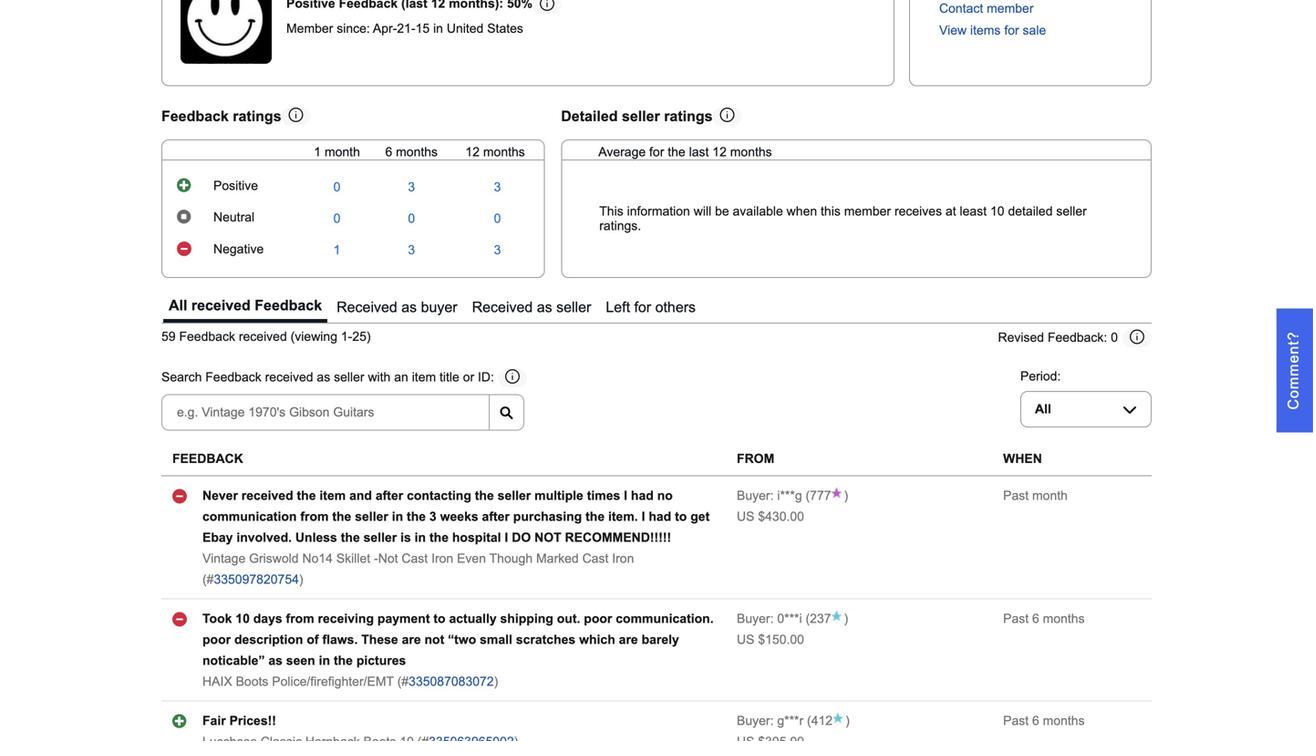 Task type: vqa. For each thing, say whether or not it's contained in the screenshot.
seller within This information will be available when this member receives at least 10 detailed seller ratings.
yes



Task type: locate. For each thing, give the bounding box(es) containing it.
0 vertical spatial past 6 months
[[1003, 612, 1085, 626]]

0 horizontal spatial iron
[[431, 552, 453, 566]]

i
[[624, 489, 627, 503], [642, 510, 645, 524], [505, 531, 508, 545]]

when
[[787, 204, 817, 218]]

1 vertical spatial from
[[286, 612, 314, 626]]

3 for 3 button underneath 12 months
[[494, 180, 501, 194]]

) inside took 10 days from receiving payment to actually shipping out. poor communication. poor description of flaws. these are not "two small scratches which are barely noticable" as seen in the pictures haix boots police/firefighter/emt (# 335087083072 )
[[494, 675, 498, 689]]

poor down took
[[202, 633, 231, 647]]

item left the 'and'
[[320, 489, 346, 503]]

i***g
[[777, 489, 802, 503]]

1 horizontal spatial poor
[[584, 612, 612, 626]]

0 vertical spatial feedback left by buyer. element
[[737, 489, 802, 503]]

feedback left by buyer. element left 412
[[737, 714, 803, 728]]

0 up the 1 button
[[333, 211, 341, 226]]

no14
[[302, 552, 333, 566]]

all inside button
[[169, 297, 187, 314]]

the up unless
[[297, 489, 316, 503]]

1 vertical spatial month
[[1032, 489, 1068, 503]]

0 horizontal spatial cast
[[402, 552, 428, 566]]

months
[[396, 145, 438, 159], [483, 145, 525, 159], [730, 145, 772, 159], [1043, 612, 1085, 626], [1043, 714, 1085, 728]]

3 down 6 months
[[408, 180, 415, 194]]

received right buyer
[[472, 299, 533, 316]]

2 vertical spatial for
[[634, 299, 651, 316]]

0 vertical spatial past
[[1003, 489, 1029, 503]]

1 vertical spatial us
[[737, 633, 755, 647]]

1 horizontal spatial i
[[624, 489, 627, 503]]

0 horizontal spatial all
[[169, 297, 187, 314]]

not
[[424, 633, 444, 647]]

0 vertical spatial month
[[325, 145, 360, 159]]

all for all
[[1035, 402, 1051, 416]]

purchasing
[[513, 510, 582, 524]]

received up 25)
[[337, 299, 397, 316]]

1 vertical spatial for
[[649, 145, 664, 159]]

past 6 months element
[[1003, 612, 1085, 626], [1003, 714, 1085, 728]]

1 horizontal spatial all
[[1035, 402, 1051, 416]]

1 vertical spatial member
[[844, 204, 891, 218]]

all received feedback
[[169, 297, 322, 314]]

received inside received as seller button
[[472, 299, 533, 316]]

us
[[737, 510, 755, 524], [737, 633, 755, 647]]

2 vertical spatial buyer:
[[737, 714, 774, 728]]

i left do
[[505, 531, 508, 545]]

0 vertical spatial (
[[806, 489, 810, 503]]

15
[[415, 22, 430, 36]]

0 vertical spatial 10
[[990, 204, 1004, 218]]

1 vertical spatial 1
[[333, 243, 341, 257]]

( for 777
[[806, 489, 810, 503]]

1 vertical spatial (
[[806, 612, 810, 626]]

past 6 months for 237
[[1003, 612, 1085, 626]]

vintage
[[202, 552, 246, 566]]

10 left days
[[236, 612, 250, 626]]

from up of
[[286, 612, 314, 626]]

in right the 15
[[433, 22, 443, 36]]

0 vertical spatial buyer:
[[737, 489, 774, 503]]

) right '777'
[[844, 489, 848, 503]]

1 past 6 months element from the top
[[1003, 612, 1085, 626]]

month
[[325, 145, 360, 159], [1032, 489, 1068, 503]]

month left 6 months
[[325, 145, 360, 159]]

received inside the all received feedback button
[[191, 297, 251, 314]]

cast down is
[[402, 552, 428, 566]]

1 vertical spatial after
[[482, 510, 510, 524]]

had
[[631, 489, 654, 503], [649, 510, 671, 524]]

237
[[810, 612, 831, 626]]

0 horizontal spatial to
[[433, 612, 446, 626]]

1 12 from the left
[[465, 145, 480, 159]]

the
[[668, 145, 685, 159], [297, 489, 316, 503], [475, 489, 494, 503], [332, 510, 351, 524], [407, 510, 426, 524], [586, 510, 605, 524], [341, 531, 360, 545], [429, 531, 449, 545], [334, 654, 353, 668]]

1 vertical spatial all
[[1035, 402, 1051, 416]]

1 buyer: from the top
[[737, 489, 774, 503]]

1 horizontal spatial iron
[[612, 552, 634, 566]]

all up 59 at the left top of the page
[[169, 297, 187, 314]]

negative
[[213, 242, 264, 256]]

past
[[1003, 489, 1029, 503], [1003, 612, 1029, 626], [1003, 714, 1029, 728]]

took 10 days from receiving payment to actually shipping out. poor communication. poor description of flaws. these are not "two small scratches which are barely noticable" as seen in the pictures haix boots police/firefighter/emt (# 335087083072 )
[[202, 612, 714, 689]]

or
[[463, 370, 474, 384]]

the inside took 10 days from receiving payment to actually shipping out. poor communication. poor description of flaws. these are not "two small scratches which are barely noticable" as seen in the pictures haix boots police/firefighter/emt (# 335087083072 )
[[334, 654, 353, 668]]

0 right feedback:
[[1111, 331, 1118, 345]]

0 vertical spatial i
[[624, 489, 627, 503]]

us $430.00
[[737, 510, 804, 524]]

feedback left by buyer. element
[[737, 489, 802, 503], [737, 612, 802, 626], [737, 714, 803, 728]]

out.
[[557, 612, 580, 626]]

month down when element
[[1032, 489, 1068, 503]]

communication
[[202, 510, 297, 524]]

10 right least
[[990, 204, 1004, 218]]

1 vertical spatial past 6 months
[[1003, 714, 1085, 728]]

1 past 6 months from the top
[[1003, 612, 1085, 626]]

0 horizontal spatial are
[[402, 633, 421, 647]]

0 horizontal spatial ratings
[[233, 108, 281, 125]]

all received feedback button
[[163, 293, 327, 323]]

(
[[806, 489, 810, 503], [806, 612, 810, 626], [807, 714, 811, 728]]

25)
[[352, 330, 371, 344]]

received as seller
[[472, 299, 591, 316]]

0 horizontal spatial i
[[505, 531, 508, 545]]

1 vertical spatial feedback left by buyer. element
[[737, 612, 802, 626]]

2 past from the top
[[1003, 612, 1029, 626]]

are down "payment"
[[402, 633, 421, 647]]

1 horizontal spatial to
[[675, 510, 687, 524]]

member right this on the right of page
[[844, 204, 891, 218]]

for right left
[[634, 299, 651, 316]]

buyer: left g***r
[[737, 714, 774, 728]]

( right g***r
[[807, 714, 811, 728]]

feedback left by buyer. element containing buyer: i***g
[[737, 489, 802, 503]]

all inside dropdown button
[[1035, 402, 1051, 416]]

2 buyer: from the top
[[737, 612, 774, 626]]

3 down the contacting
[[429, 510, 437, 524]]

59 feedback received (viewing 1-25)
[[161, 330, 371, 344]]

3 up received as seller
[[494, 243, 501, 257]]

1 vertical spatial i
[[642, 510, 645, 524]]

states
[[487, 22, 523, 36]]

apr-
[[373, 22, 397, 36]]

in
[[433, 22, 443, 36], [392, 510, 403, 524], [415, 531, 426, 545], [319, 654, 330, 668]]

1 horizontal spatial ratings
[[664, 108, 713, 125]]

0 vertical spatial for
[[1004, 23, 1019, 37]]

0 button down 6 months
[[408, 211, 415, 226]]

3 down 12 months
[[494, 180, 501, 194]]

weeks
[[440, 510, 478, 524]]

though
[[489, 552, 533, 566]]

which
[[579, 633, 615, 647]]

from element
[[737, 452, 774, 466]]

as down description
[[268, 654, 283, 668]]

item right an
[[412, 370, 436, 384]]

1 horizontal spatial (#
[[397, 675, 409, 689]]

iron left 'even'
[[431, 552, 453, 566]]

2 past 6 months element from the top
[[1003, 714, 1085, 728]]

0 vertical spatial all
[[169, 297, 187, 314]]

0 horizontal spatial (#
[[202, 573, 214, 587]]

0 horizontal spatial 12
[[465, 145, 480, 159]]

1 vertical spatial had
[[649, 510, 671, 524]]

1 horizontal spatial member
[[987, 1, 1034, 16]]

member
[[987, 1, 1034, 16], [844, 204, 891, 218]]

feedback up the 59 feedback received (viewing 1-25)
[[255, 297, 322, 314]]

buyer: up us $430.00
[[737, 489, 774, 503]]

(viewing
[[291, 330, 337, 344]]

1 vertical spatial to
[[433, 612, 446, 626]]

3 button
[[408, 180, 415, 195], [494, 180, 501, 195], [408, 243, 415, 258], [494, 243, 501, 258]]

1 past from the top
[[1003, 489, 1029, 503]]

1 received from the left
[[337, 299, 397, 316]]

0 horizontal spatial member
[[844, 204, 891, 218]]

to up 'not'
[[433, 612, 446, 626]]

received inside received as buyer button
[[337, 299, 397, 316]]

1 vertical spatial buyer:
[[737, 612, 774, 626]]

( right 0***i
[[806, 612, 810, 626]]

feedback left by buyer. element up us $430.00
[[737, 489, 802, 503]]

for inside button
[[634, 299, 651, 316]]

10 inside took 10 days from receiving payment to actually shipping out. poor communication. poor description of flaws. these are not "two small scratches which are barely noticable" as seen in the pictures haix boots police/firefighter/emt (# 335087083072 )
[[236, 612, 250, 626]]

receiving
[[318, 612, 374, 626]]

2 past 6 months from the top
[[1003, 714, 1085, 728]]

0 horizontal spatial poor
[[202, 633, 231, 647]]

1 vertical spatial 6
[[1032, 612, 1039, 626]]

2 feedback left by buyer. element from the top
[[737, 612, 802, 626]]

2 us from the top
[[737, 633, 755, 647]]

1 button
[[333, 243, 341, 258]]

1 for the 1 button
[[333, 243, 341, 257]]

seller left left
[[556, 299, 591, 316]]

3 feedback left by buyer. element from the top
[[737, 714, 803, 728]]

all down the "select the feedback time period you want to see" "element"
[[1035, 402, 1051, 416]]

3 for 3 button on top of received as seller
[[494, 243, 501, 257]]

buyer: up us $150.00
[[737, 612, 774, 626]]

seller
[[622, 108, 660, 125], [1056, 204, 1087, 218], [556, 299, 591, 316], [334, 370, 364, 384], [498, 489, 531, 503], [355, 510, 388, 524], [363, 531, 397, 545]]

neutral
[[213, 210, 255, 224]]

buyer: for $150.00
[[737, 612, 774, 626]]

1 horizontal spatial 10
[[990, 204, 1004, 218]]

0 vertical spatial to
[[675, 510, 687, 524]]

seller up the -
[[363, 531, 397, 545]]

0 vertical spatial 1
[[314, 145, 321, 159]]

1 horizontal spatial 1
[[333, 243, 341, 257]]

0 horizontal spatial month
[[325, 145, 360, 159]]

feedback ratings
[[161, 108, 281, 125]]

since:
[[337, 22, 370, 36]]

in up is
[[392, 510, 403, 524]]

0 horizontal spatial 1
[[314, 145, 321, 159]]

had down no on the bottom
[[649, 510, 671, 524]]

0 vertical spatial after
[[376, 489, 403, 503]]

item inside never received the item and after contacting the seller multiple times i had no communication  from the seller in the 3 weeks after purchasing the item. i had to get ebay involved. unless the seller is in the hospital i do not recommend!!!!!
[[320, 489, 346, 503]]

the up skillet at the bottom left
[[341, 531, 360, 545]]

feedback left by buyer. element up us $150.00
[[737, 612, 802, 626]]

member
[[286, 22, 333, 36]]

0 vertical spatial from
[[300, 510, 329, 524]]

777
[[810, 489, 831, 503]]

never received the item and after contacting the seller multiple times i had no communication  from the seller in the 3 weeks after purchasing the item. i had to get ebay involved. unless the seller is in the hospital i do not recommend!!!!!
[[202, 489, 710, 545]]

3
[[408, 180, 415, 194], [494, 180, 501, 194], [408, 243, 415, 257], [494, 243, 501, 257], [429, 510, 437, 524]]

"two
[[448, 633, 476, 647]]

) right 237
[[844, 612, 848, 626]]

as inside took 10 days from receiving payment to actually shipping out. poor communication. poor description of flaws. these are not "two small scratches which are barely noticable" as seen in the pictures haix boots police/firefighter/emt (# 335087083072 )
[[268, 654, 283, 668]]

1 ratings from the left
[[233, 108, 281, 125]]

as
[[401, 299, 417, 316], [537, 299, 552, 316], [317, 370, 330, 384], [268, 654, 283, 668]]

(# down vintage
[[202, 573, 214, 587]]

3 inside never received the item and after contacting the seller multiple times i had no communication  from the seller in the 3 weeks after purchasing the item. i had to get ebay involved. unless the seller is in the hospital i do not recommend!!!!!
[[429, 510, 437, 524]]

) down small
[[494, 675, 498, 689]]

0 button down 12 months
[[494, 211, 501, 226]]

12 right last
[[712, 145, 727, 159]]

select the feedback time period you want to see element
[[1020, 369, 1061, 384]]

3 up received as buyer
[[408, 243, 415, 257]]

received as buyer
[[337, 299, 457, 316]]

us down buyer: i***g at the right of the page
[[737, 510, 755, 524]]

feedback right search
[[205, 370, 261, 384]]

6 for buyer: g***r
[[1032, 714, 1039, 728]]

comment?
[[1285, 331, 1302, 410]]

received up the 59 feedback received (viewing 1-25)
[[191, 297, 251, 314]]

contact
[[939, 1, 983, 16]]

1 horizontal spatial received
[[472, 299, 533, 316]]

took
[[202, 612, 232, 626]]

i up "item."
[[624, 489, 627, 503]]

0 horizontal spatial received
[[337, 299, 397, 316]]

3 button up received as buyer
[[408, 243, 415, 258]]

) for buyer: 0***i
[[844, 612, 848, 626]]

0 horizontal spatial 10
[[236, 612, 250, 626]]

1 for 1 month
[[314, 145, 321, 159]]

item
[[412, 370, 436, 384], [320, 489, 346, 503]]

when
[[1003, 452, 1042, 466]]

for right average
[[649, 145, 664, 159]]

communication.
[[616, 612, 714, 626]]

0 vertical spatial (#
[[202, 573, 214, 587]]

to left the get at the bottom right of the page
[[675, 510, 687, 524]]

buyer
[[421, 299, 457, 316]]

buyer: for $430.00
[[737, 489, 774, 503]]

are right the which
[[619, 633, 638, 647]]

received up communication
[[241, 489, 293, 503]]

left for others button
[[600, 293, 701, 323]]

iron
[[431, 552, 453, 566], [612, 552, 634, 566]]

0 horizontal spatial item
[[320, 489, 346, 503]]

2 vertical spatial 6
[[1032, 714, 1039, 728]]

2 received from the left
[[472, 299, 533, 316]]

poor up the which
[[584, 612, 612, 626]]

1 horizontal spatial month
[[1032, 489, 1068, 503]]

ratings
[[233, 108, 281, 125], [664, 108, 713, 125]]

1 vertical spatial (#
[[397, 675, 409, 689]]

average
[[598, 145, 646, 159]]

0 vertical spatial past 6 months element
[[1003, 612, 1085, 626]]

all button
[[1020, 391, 1152, 428]]

from inside took 10 days from receiving payment to actually shipping out. poor communication. poor description of flaws. these are not "two small scratches which are barely noticable" as seen in the pictures haix boots police/firefighter/emt (# 335087083072 )
[[286, 612, 314, 626]]

in up the police/firefighter/emt
[[319, 654, 330, 668]]

0 horizontal spatial after
[[376, 489, 403, 503]]

actually
[[449, 612, 497, 626]]

2 horizontal spatial i
[[642, 510, 645, 524]]

in right is
[[415, 531, 426, 545]]

will
[[694, 204, 711, 218]]

1 horizontal spatial are
[[619, 633, 638, 647]]

member up view items for sale link
[[987, 1, 1034, 16]]

i right "item."
[[642, 510, 645, 524]]

( right "i***g"
[[806, 489, 810, 503]]

2 vertical spatial feedback left by buyer. element
[[737, 714, 803, 728]]

1 horizontal spatial 12
[[712, 145, 727, 159]]

month for past month
[[1032, 489, 1068, 503]]

1 vertical spatial 10
[[236, 612, 250, 626]]

1 feedback left by buyer. element from the top
[[737, 489, 802, 503]]

0 vertical spatial member
[[987, 1, 1034, 16]]

us down buyer: 0***i
[[737, 633, 755, 647]]

feedback:
[[1048, 331, 1107, 345]]

feedback left by buyer. element containing buyer: 0***i
[[737, 612, 802, 626]]

2 vertical spatial (
[[807, 714, 811, 728]]

1 vertical spatial poor
[[202, 633, 231, 647]]

) for buyer: i***g
[[844, 489, 848, 503]]

6 months
[[385, 145, 438, 159]]

had left no on the bottom
[[631, 489, 654, 503]]

(# down pictures
[[397, 675, 409, 689]]

search
[[161, 370, 202, 384]]

for left sale
[[1004, 23, 1019, 37]]

even
[[457, 552, 486, 566]]

1 us from the top
[[737, 510, 755, 524]]

as up e.g. vintage 1970's gibson guitars text box
[[317, 370, 330, 384]]

contact member link
[[939, 1, 1034, 16]]

the down 'flaws.'
[[334, 654, 353, 668]]

2 vertical spatial i
[[505, 531, 508, 545]]

3 for 3 button over received as buyer
[[408, 243, 415, 257]]

0
[[333, 180, 341, 194], [333, 211, 341, 226], [408, 211, 415, 226], [494, 211, 501, 226], [1111, 331, 1118, 345]]

(#
[[202, 573, 214, 587], [397, 675, 409, 689]]

0 button up the 1 button
[[333, 211, 341, 226]]

) for buyer: g***r
[[845, 714, 850, 728]]

took 10 days from receiving payment to actually shipping out. poor communication. poor description of flaws. these are not "two small scratches which are barely noticable" as seen in the pictures element
[[202, 612, 714, 668]]

0 vertical spatial us
[[737, 510, 755, 524]]

user profile for chuh_us2015 image
[[181, 0, 272, 64]]

received inside never received the item and after contacting the seller multiple times i had no communication  from the seller in the 3 weeks after purchasing the item. i had to get ebay involved. unless the seller is in the hospital i do not recommend!!!!!
[[241, 489, 293, 503]]

iron down recommend!!!!!
[[612, 552, 634, 566]]

2 vertical spatial past
[[1003, 714, 1029, 728]]

ratings up positive
[[233, 108, 281, 125]]

0 vertical spatial item
[[412, 370, 436, 384]]

ratings up average for the last 12 months
[[664, 108, 713, 125]]

feedback left by buyer. element for $430.00
[[737, 489, 802, 503]]

after right the 'and'
[[376, 489, 403, 503]]

1 horizontal spatial cast
[[582, 552, 609, 566]]

1 vertical spatial past
[[1003, 612, 1029, 626]]

feedback
[[172, 452, 243, 466]]

member inside the contact member view items for sale
[[987, 1, 1034, 16]]

for for average for the last 12 months
[[649, 145, 664, 159]]

1 vertical spatial past 6 months element
[[1003, 714, 1085, 728]]

seller left the with
[[334, 370, 364, 384]]

description
[[234, 633, 303, 647]]

0 vertical spatial poor
[[584, 612, 612, 626]]

1 vertical spatial item
[[320, 489, 346, 503]]

as left buyer
[[401, 299, 417, 316]]

(# inside vintage griswold no14 skillet -not cast iron even though marked cast iron (#
[[202, 573, 214, 587]]

) right 412
[[845, 714, 850, 728]]

1 iron from the left
[[431, 552, 453, 566]]

cast down recommend!!!!!
[[582, 552, 609, 566]]



Task type: describe. For each thing, give the bounding box(es) containing it.
received as buyer button
[[331, 293, 463, 323]]

information
[[627, 204, 690, 218]]

us for us $150.00
[[737, 633, 755, 647]]

fair
[[202, 714, 226, 728]]

fair prices!!
[[202, 714, 276, 728]]

police/firefighter/emt
[[272, 675, 394, 689]]

left for others
[[606, 299, 696, 316]]

seller inside this information will be available when this member receives at least 10 detailed seller ratings.
[[1056, 204, 1087, 218]]

3 button up received as seller
[[494, 243, 501, 258]]

is
[[400, 531, 411, 545]]

united
[[447, 22, 484, 36]]

unless
[[295, 531, 337, 545]]

haix
[[202, 675, 232, 689]]

2 cast from the left
[[582, 552, 609, 566]]

1 horizontal spatial after
[[482, 510, 510, 524]]

us for us $430.00
[[737, 510, 755, 524]]

not
[[534, 531, 561, 545]]

past for $430.00
[[1003, 489, 1029, 503]]

335097820754 )
[[214, 573, 303, 587]]

0 vertical spatial had
[[631, 489, 654, 503]]

revised
[[998, 331, 1044, 345]]

received as seller button
[[467, 293, 597, 323]]

the left last
[[668, 145, 685, 159]]

3 buyer: from the top
[[737, 714, 774, 728]]

the down the 'and'
[[332, 510, 351, 524]]

involved.
[[236, 531, 292, 545]]

us $150.00
[[737, 633, 804, 647]]

barely
[[642, 633, 679, 647]]

flaws.
[[322, 633, 358, 647]]

contacting
[[407, 489, 471, 503]]

the down weeks
[[429, 531, 449, 545]]

10 inside this information will be available when this member receives at least 10 detailed seller ratings.
[[990, 204, 1004, 218]]

noticable"
[[202, 654, 265, 668]]

as left left
[[537, 299, 552, 316]]

1 cast from the left
[[402, 552, 428, 566]]

seller down the 'and'
[[355, 510, 388, 524]]

seller inside button
[[556, 299, 591, 316]]

21-
[[397, 22, 415, 36]]

) down no14
[[299, 573, 303, 587]]

past 6 months for 412
[[1003, 714, 1085, 728]]

0 down 12 months
[[494, 211, 501, 226]]

an
[[394, 370, 408, 384]]

and
[[349, 489, 372, 503]]

( for 412
[[807, 714, 811, 728]]

griswold
[[249, 552, 299, 566]]

0 down 6 months
[[408, 211, 415, 226]]

1 are from the left
[[402, 633, 421, 647]]

3 button down 12 months
[[494, 180, 501, 195]]

view
[[939, 23, 967, 37]]

buyer: g***r
[[737, 714, 803, 728]]

seller up purchasing
[[498, 489, 531, 503]]

shipping
[[500, 612, 553, 626]]

seller up average
[[622, 108, 660, 125]]

the down the times on the left bottom
[[586, 510, 605, 524]]

0 button down '1 month' on the left top of page
[[333, 180, 341, 195]]

this
[[599, 204, 623, 218]]

get
[[690, 510, 710, 524]]

from inside never received the item and after contacting the seller multiple times i had no communication  from the seller in the 3 weeks after purchasing the item. i had to get ebay involved. unless the seller is in the hospital i do not recommend!!!!!
[[300, 510, 329, 524]]

2 ratings from the left
[[664, 108, 713, 125]]

sale
[[1023, 23, 1046, 37]]

( 412
[[803, 714, 833, 728]]

member inside this information will be available when this member receives at least 10 detailed seller ratings.
[[844, 204, 891, 218]]

items
[[970, 23, 1001, 37]]

335097820754 link
[[214, 573, 299, 587]]

0 down '1 month' on the left top of page
[[333, 180, 341, 194]]

positive
[[213, 179, 258, 193]]

comment? link
[[1277, 309, 1313, 433]]

for for left for others
[[634, 299, 651, 316]]

when element
[[1003, 452, 1042, 466]]

to inside never received the item and after contacting the seller multiple times i had no communication  from the seller in the 3 weeks after purchasing the item. i had to get ebay involved. unless the seller is in the hospital i do not recommend!!!!!
[[675, 510, 687, 524]]

contact member view items for sale
[[939, 1, 1046, 37]]

fair prices!! element
[[202, 714, 276, 728]]

2 are from the left
[[619, 633, 638, 647]]

$150.00
[[758, 633, 804, 647]]

( for 237
[[806, 612, 810, 626]]

feedback right 59 at the left top of the page
[[179, 330, 235, 344]]

59
[[161, 330, 176, 344]]

with
[[368, 370, 391, 384]]

marked
[[536, 552, 579, 566]]

3 past from the top
[[1003, 714, 1029, 728]]

last
[[689, 145, 709, 159]]

( 237
[[802, 612, 831, 626]]

search feedback received as seller with an item title or id:
[[161, 370, 494, 384]]

these
[[361, 633, 398, 647]]

times
[[587, 489, 620, 503]]

(# inside took 10 days from receiving payment to actually shipping out. poor communication. poor description of flaws. these are not "two small scratches which are barely noticable" as seen in the pictures haix boots police/firefighter/emt (# 335087083072 )
[[397, 675, 409, 689]]

$430.00
[[758, 510, 804, 524]]

2 12 from the left
[[712, 145, 727, 159]]

title
[[440, 370, 459, 384]]

12 months
[[465, 145, 525, 159]]

past 6 months element for 412
[[1003, 714, 1085, 728]]

recommend!!!!!
[[565, 531, 671, 545]]

never
[[202, 489, 238, 503]]

month for 1 month
[[325, 145, 360, 159]]

no
[[657, 489, 673, 503]]

feedback left by buyer. element for $150.00
[[737, 612, 802, 626]]

received for received as seller
[[472, 299, 533, 316]]

least
[[960, 204, 987, 218]]

in inside took 10 days from receiving payment to actually shipping out. poor communication. poor description of flaws. these are not "two small scratches which are barely noticable" as seen in the pictures haix boots police/firefighter/emt (# 335087083072 )
[[319, 654, 330, 668]]

scratches
[[516, 633, 576, 647]]

boots
[[236, 675, 268, 689]]

past for $150.00
[[1003, 612, 1029, 626]]

all for all received feedback
[[169, 297, 187, 314]]

3 button down 6 months
[[408, 180, 415, 195]]

vintage griswold no14 skillet -not cast iron even though marked cast iron (#
[[202, 552, 634, 587]]

ebay
[[202, 531, 233, 545]]

feedback element
[[172, 452, 243, 466]]

of
[[307, 633, 319, 647]]

detailed
[[1008, 204, 1053, 218]]

view items for sale link
[[939, 23, 1046, 37]]

this information will be available when this member receives at least 10 detailed seller ratings.
[[599, 204, 1087, 233]]

available
[[733, 204, 783, 218]]

never received the item and after contacting the seller multiple times i had no communication  from the seller in the 3 weeks after purchasing the item. i had to get ebay involved. unless the seller is in the hospital i do not recommend!!!!! element
[[202, 489, 710, 545]]

received down the 59 feedback received (viewing 1-25)
[[265, 370, 313, 384]]

member since: apr-21-15 in united states
[[286, 22, 523, 36]]

receives
[[894, 204, 942, 218]]

average for the last 12 months
[[598, 145, 772, 159]]

small
[[480, 633, 512, 647]]

received down the all received feedback button
[[239, 330, 287, 344]]

past 6 months element for 237
[[1003, 612, 1085, 626]]

payment
[[377, 612, 430, 626]]

g***r
[[777, 714, 803, 728]]

2 iron from the left
[[612, 552, 634, 566]]

be
[[715, 204, 729, 218]]

do
[[512, 531, 531, 545]]

buyer: 0***i
[[737, 612, 802, 626]]

feedback up positive
[[161, 108, 229, 125]]

to inside took 10 days from receiving payment to actually shipping out. poor communication. poor description of flaws. these are not "two small scratches which are barely noticable" as seen in the pictures haix boots police/firefighter/emt (# 335087083072 )
[[433, 612, 446, 626]]

1 horizontal spatial item
[[412, 370, 436, 384]]

others
[[655, 299, 696, 316]]

feedback left by buyer. element containing buyer: g***r
[[737, 714, 803, 728]]

6 for buyer: 0***i
[[1032, 612, 1039, 626]]

for inside the contact member view items for sale
[[1004, 23, 1019, 37]]

prices!!
[[229, 714, 276, 728]]

received for received as buyer
[[337, 299, 397, 316]]

id:
[[478, 370, 494, 384]]

hospital
[[452, 531, 501, 545]]

the up is
[[407, 510, 426, 524]]

past month element
[[1003, 489, 1068, 503]]

the up weeks
[[475, 489, 494, 503]]

past month
[[1003, 489, 1068, 503]]

feedback inside button
[[255, 297, 322, 314]]

this
[[821, 204, 841, 218]]

3 for 3 button below 6 months
[[408, 180, 415, 194]]

ratings.
[[599, 219, 641, 233]]

days
[[253, 612, 282, 626]]

e.g. Vintage 1970's Gibson Guitars text field
[[161, 394, 490, 431]]

0 vertical spatial 6
[[385, 145, 392, 159]]

412
[[811, 714, 833, 728]]



